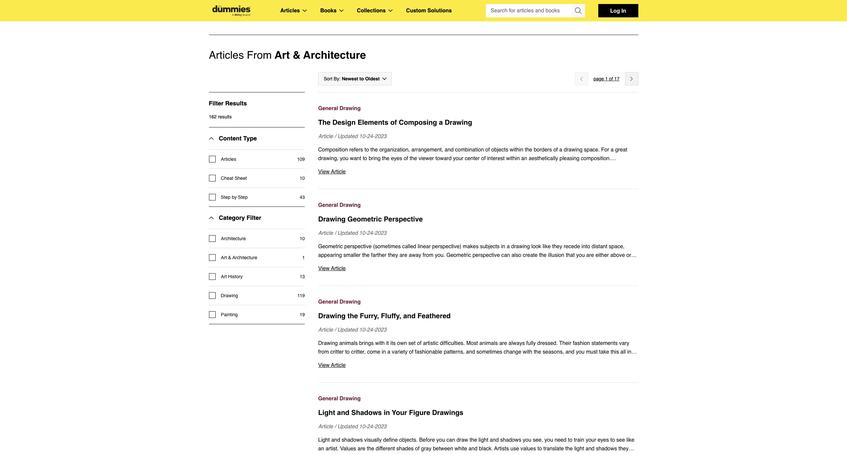 Task type: locate. For each thing, give the bounding box(es) containing it.
2 article / updated 10-24-2023 from the top
[[318, 230, 387, 236]]

2 updated from the top
[[338, 230, 358, 236]]

updated down shadows
[[338, 424, 358, 430]]

step left by
[[221, 195, 231, 200]]

1 view article from the top
[[318, 169, 346, 175]]

109
[[297, 157, 305, 162]]

1 horizontal spatial filter
[[247, 214, 261, 221]]

1 10- from the top
[[359, 134, 367, 140]]

4 2023 from the top
[[375, 424, 387, 430]]

4 24- from the top
[[367, 424, 375, 430]]

1 vertical spatial 10
[[300, 236, 305, 241]]

view
[[318, 169, 330, 175], [318, 266, 330, 272], [318, 363, 330, 369]]

results
[[225, 100, 247, 107]]

0 horizontal spatial step
[[221, 195, 231, 200]]

results
[[218, 114, 232, 120]]

art left history
[[221, 274, 227, 280]]

3 view article link from the top
[[318, 361, 638, 370]]

3 updated from the top
[[338, 327, 358, 333]]

3 10- from the top
[[359, 327, 367, 333]]

19
[[300, 312, 305, 318]]

10
[[300, 176, 305, 181], [300, 236, 305, 241]]

24- for perspective
[[367, 230, 375, 236]]

0 vertical spatial view
[[318, 169, 330, 175]]

24-
[[367, 134, 375, 140], [367, 230, 375, 236], [367, 327, 375, 333], [367, 424, 375, 430]]

article / updated 10-24-2023
[[318, 134, 387, 140], [318, 230, 387, 236], [318, 327, 387, 333], [318, 424, 387, 430]]

1 vertical spatial filter
[[247, 214, 261, 221]]

article / updated 10-24-2023 for and
[[318, 424, 387, 430]]

general drawing up the
[[318, 299, 361, 305]]

shadows
[[351, 409, 382, 417]]

2023 down drawing geometric perspective
[[375, 230, 387, 236]]

2 vertical spatial view
[[318, 363, 330, 369]]

10- for and
[[359, 424, 367, 430]]

page 1 of 17 button
[[594, 75, 620, 83]]

3 / from the top
[[335, 327, 336, 333]]

4 general drawing from the top
[[318, 396, 361, 402]]

and
[[403, 312, 416, 320], [337, 409, 350, 417]]

art for art & architecture
[[221, 255, 227, 260]]

architecture
[[303, 49, 366, 61], [221, 236, 246, 241], [232, 255, 257, 260]]

0 vertical spatial 1
[[605, 76, 608, 81]]

2 general drawing from the top
[[318, 202, 361, 208]]

open book categories image
[[339, 9, 344, 12]]

general
[[318, 106, 338, 112], [318, 202, 338, 208], [318, 299, 338, 305], [318, 396, 338, 402]]

2023
[[375, 134, 387, 140], [375, 230, 387, 236], [375, 327, 387, 333], [375, 424, 387, 430]]

1 view from the top
[[318, 169, 330, 175]]

1 vertical spatial architecture
[[221, 236, 246, 241]]

step right by
[[238, 195, 248, 200]]

general drawing up 'light' in the bottom of the page
[[318, 396, 361, 402]]

content type
[[219, 135, 257, 142]]

2023 for perspective
[[375, 230, 387, 236]]

oldest
[[365, 76, 380, 81]]

general drawing for and
[[318, 396, 361, 402]]

3 view from the top
[[318, 363, 330, 369]]

custom solutions
[[406, 8, 452, 14]]

article
[[318, 134, 333, 140], [331, 169, 346, 175], [318, 230, 333, 236], [331, 266, 346, 272], [318, 327, 333, 333], [331, 363, 346, 369], [318, 424, 333, 430]]

sort by: newest to oldest
[[324, 76, 380, 81]]

articles for 109
[[221, 157, 236, 162]]

3 general from the top
[[318, 299, 338, 305]]

custom solutions link
[[406, 6, 452, 15]]

general drawing
[[318, 106, 361, 112], [318, 202, 361, 208], [318, 299, 361, 305], [318, 396, 361, 402]]

2 10- from the top
[[359, 230, 367, 236]]

general drawing link for the design elements of composing a drawing
[[318, 104, 638, 113]]

filter right category
[[247, 214, 261, 221]]

general drawing link up drawing geometric perspective link
[[318, 201, 638, 210]]

in
[[622, 7, 626, 14]]

and right fluffy, at bottom
[[403, 312, 416, 320]]

art & architecture
[[221, 255, 257, 260]]

24- down shadows
[[367, 424, 375, 430]]

0 vertical spatial 10
[[300, 176, 305, 181]]

1 up 13
[[302, 255, 305, 260]]

0 horizontal spatial 1
[[302, 255, 305, 260]]

/
[[335, 134, 336, 140], [335, 230, 336, 236], [335, 327, 336, 333], [335, 424, 336, 430]]

1 / from the top
[[335, 134, 336, 140]]

4 updated from the top
[[338, 424, 358, 430]]

article / updated 10-24-2023 down shadows
[[318, 424, 387, 430]]

1 horizontal spatial and
[[403, 312, 416, 320]]

2 view article link from the top
[[318, 264, 638, 273]]

general drawing link up light and shadows in your figure drawings link
[[318, 395, 638, 403]]

light and shadows in your figure drawings
[[318, 409, 463, 417]]

1 general drawing link from the top
[[318, 104, 638, 113]]

&
[[293, 49, 301, 61], [228, 255, 231, 260]]

filter up 162
[[209, 100, 224, 107]]

article / updated 10-24-2023 down the design
[[318, 134, 387, 140]]

of inside page 1 of 17 button
[[609, 76, 613, 81]]

0 vertical spatial architecture
[[303, 49, 366, 61]]

0 vertical spatial of
[[609, 76, 613, 81]]

articles up cheat
[[221, 157, 236, 162]]

1 vertical spatial art
[[221, 255, 227, 260]]

2023 down drawing the furry, fluffy, and feathered
[[375, 327, 387, 333]]

updated for geometric
[[338, 230, 358, 236]]

3 general drawing from the top
[[318, 299, 361, 305]]

2 2023 from the top
[[375, 230, 387, 236]]

0 horizontal spatial filter
[[209, 100, 224, 107]]

general drawing link for light and shadows in your figure drawings
[[318, 395, 638, 403]]

updated for the
[[338, 327, 358, 333]]

0 horizontal spatial &
[[228, 255, 231, 260]]

general for the design elements of composing a drawing
[[318, 106, 338, 112]]

by
[[232, 195, 237, 200]]

perspective
[[384, 215, 423, 223]]

2023 down the in
[[375, 424, 387, 430]]

general drawing link
[[318, 104, 638, 113], [318, 201, 638, 210], [318, 298, 638, 307], [318, 395, 638, 403]]

view article link for feathered
[[318, 361, 638, 370]]

2 view article from the top
[[318, 266, 346, 272]]

architecture up history
[[232, 255, 257, 260]]

2 vertical spatial articles
[[221, 157, 236, 162]]

content
[[219, 135, 242, 142]]

log
[[610, 7, 620, 14]]

articles left from
[[209, 49, 244, 61]]

category filter
[[219, 214, 261, 221]]

article / updated 10-24-2023 down the
[[318, 327, 387, 333]]

/ for geometric
[[335, 230, 336, 236]]

1 vertical spatial and
[[337, 409, 350, 417]]

0 vertical spatial view article link
[[318, 168, 638, 176]]

1
[[605, 76, 608, 81], [302, 255, 305, 260]]

view for drawing geometric perspective
[[318, 266, 330, 272]]

0 vertical spatial view article
[[318, 169, 346, 175]]

of
[[609, 76, 613, 81], [390, 119, 397, 127]]

updated down the design
[[338, 134, 358, 140]]

1 updated from the top
[[338, 134, 358, 140]]

4 10- from the top
[[359, 424, 367, 430]]

4 general from the top
[[318, 396, 338, 402]]

24- down furry,
[[367, 327, 375, 333]]

1 vertical spatial view article
[[318, 266, 346, 272]]

view article link
[[318, 168, 638, 176], [318, 264, 638, 273], [318, 361, 638, 370]]

1 general from the top
[[318, 106, 338, 112]]

1 horizontal spatial 1
[[605, 76, 608, 81]]

drawing geometric perspective link
[[318, 214, 638, 224]]

filter results
[[209, 100, 247, 107]]

drawing right a
[[445, 119, 472, 127]]

2 10 from the top
[[300, 236, 305, 241]]

art right from
[[275, 49, 290, 61]]

of right elements
[[390, 119, 397, 127]]

4 article / updated 10-24-2023 from the top
[[318, 424, 387, 430]]

0 horizontal spatial of
[[390, 119, 397, 127]]

updated for and
[[338, 424, 358, 430]]

view article for design
[[318, 169, 346, 175]]

light
[[318, 409, 335, 417]]

1 view article link from the top
[[318, 168, 638, 176]]

drawing
[[340, 106, 361, 112], [445, 119, 472, 127], [340, 202, 361, 208], [318, 215, 346, 223], [221, 293, 238, 299], [340, 299, 361, 305], [318, 312, 346, 320], [340, 396, 361, 402]]

view article for geometric
[[318, 266, 346, 272]]

1 vertical spatial of
[[390, 119, 397, 127]]

24- down elements
[[367, 134, 375, 140]]

162 results
[[209, 114, 232, 120]]

1 general drawing from the top
[[318, 106, 361, 112]]

10-
[[359, 134, 367, 140], [359, 230, 367, 236], [359, 327, 367, 333], [359, 424, 367, 430]]

2023 down elements
[[375, 134, 387, 140]]

view article
[[318, 169, 346, 175], [318, 266, 346, 272], [318, 363, 346, 369]]

2 24- from the top
[[367, 230, 375, 236]]

1 vertical spatial view
[[318, 266, 330, 272]]

page
[[594, 76, 604, 81]]

2 vertical spatial architecture
[[232, 255, 257, 260]]

13
[[300, 274, 305, 280]]

custom
[[406, 8, 426, 14]]

of left 17
[[609, 76, 613, 81]]

4 / from the top
[[335, 424, 336, 430]]

3 2023 from the top
[[375, 327, 387, 333]]

articles left "open article categories" "image"
[[280, 8, 300, 14]]

10- down elements
[[359, 134, 367, 140]]

3 24- from the top
[[367, 327, 375, 333]]

24- down drawing geometric perspective
[[367, 230, 375, 236]]

collections
[[357, 8, 386, 14]]

general for drawing the furry, fluffy, and feathered
[[318, 299, 338, 305]]

4 general drawing link from the top
[[318, 395, 638, 403]]

updated for design
[[338, 134, 358, 140]]

1 right 'page'
[[605, 76, 608, 81]]

10- down furry,
[[359, 327, 367, 333]]

architecture up by: on the top
[[303, 49, 366, 61]]

general drawing up the design
[[318, 106, 361, 112]]

sort
[[324, 76, 333, 81]]

article / updated 10-24-2023 down the geometric
[[318, 230, 387, 236]]

10- for the
[[359, 327, 367, 333]]

updated down the
[[338, 327, 358, 333]]

119
[[297, 293, 305, 299]]

updated
[[338, 134, 358, 140], [338, 230, 358, 236], [338, 327, 358, 333], [338, 424, 358, 430]]

view for drawing the furry, fluffy, and feathered
[[318, 363, 330, 369]]

art up art history
[[221, 255, 227, 260]]

general drawing up the geometric
[[318, 202, 361, 208]]

architecture up art & architecture
[[221, 236, 246, 241]]

1 article / updated 10-24-2023 from the top
[[318, 134, 387, 140]]

the design elements of composing a drawing link
[[318, 118, 638, 128]]

of inside the design elements of composing a drawing link
[[390, 119, 397, 127]]

filter
[[209, 100, 224, 107], [247, 214, 261, 221]]

group
[[486, 4, 585, 17]]

2 vertical spatial view article link
[[318, 361, 638, 370]]

2 general from the top
[[318, 202, 338, 208]]

1 vertical spatial view article link
[[318, 264, 638, 273]]

in
[[384, 409, 390, 417]]

type
[[243, 135, 257, 142]]

general drawing link for drawing the furry, fluffy, and feathered
[[318, 298, 638, 307]]

geometric
[[348, 215, 382, 223]]

3 article / updated 10-24-2023 from the top
[[318, 327, 387, 333]]

and right 'light' in the bottom of the page
[[337, 409, 350, 417]]

2 vertical spatial art
[[221, 274, 227, 280]]

drawing up the geometric
[[340, 202, 361, 208]]

0 vertical spatial &
[[293, 49, 301, 61]]

sheet
[[235, 176, 247, 181]]

10- down shadows
[[359, 424, 367, 430]]

art
[[275, 49, 290, 61], [221, 255, 227, 260], [221, 274, 227, 280]]

articles
[[280, 8, 300, 14], [209, 49, 244, 61], [221, 157, 236, 162]]

2 vertical spatial view article
[[318, 363, 346, 369]]

step
[[221, 195, 231, 200], [238, 195, 248, 200]]

1 horizontal spatial of
[[609, 76, 613, 81]]

0 vertical spatial articles
[[280, 8, 300, 14]]

general drawing link up the design elements of composing a drawing link
[[318, 104, 638, 113]]

general drawing link up drawing the furry, fluffy, and feathered link
[[318, 298, 638, 307]]

2 general drawing link from the top
[[318, 201, 638, 210]]

1 step from the left
[[221, 195, 231, 200]]

composing
[[399, 119, 437, 127]]

1 2023 from the top
[[375, 134, 387, 140]]

2023 for furry,
[[375, 327, 387, 333]]

2 / from the top
[[335, 230, 336, 236]]

1 10 from the top
[[300, 176, 305, 181]]

1 horizontal spatial step
[[238, 195, 248, 200]]

figure
[[409, 409, 430, 417]]

updated down the geometric
[[338, 230, 358, 236]]

10- down the geometric
[[359, 230, 367, 236]]

3 view article from the top
[[318, 363, 346, 369]]

2 view from the top
[[318, 266, 330, 272]]

3 general drawing link from the top
[[318, 298, 638, 307]]

1 24- from the top
[[367, 134, 375, 140]]

0 horizontal spatial and
[[337, 409, 350, 417]]



Task type: describe. For each thing, give the bounding box(es) containing it.
24- for elements
[[367, 134, 375, 140]]

/ for the
[[335, 327, 336, 333]]

general drawing for the
[[318, 299, 361, 305]]

2023 for elements
[[375, 134, 387, 140]]

to
[[360, 76, 364, 81]]

0 vertical spatial and
[[403, 312, 416, 320]]

drawing the furry, fluffy, and feathered
[[318, 312, 451, 320]]

162
[[209, 114, 217, 120]]

drawing up shadows
[[340, 396, 361, 402]]

newest
[[342, 76, 358, 81]]

art for art history
[[221, 274, 227, 280]]

cookie consent banner dialog
[[0, 431, 847, 456]]

design
[[333, 119, 356, 127]]

content type button
[[209, 128, 257, 150]]

open collections list image
[[388, 9, 393, 12]]

articles from art & architecture
[[209, 49, 366, 61]]

drawing the furry, fluffy, and feathered link
[[318, 311, 638, 321]]

elements
[[358, 119, 389, 127]]

the
[[318, 119, 331, 127]]

drawings
[[432, 409, 463, 417]]

article / updated 10-24-2023 for the
[[318, 327, 387, 333]]

your
[[392, 409, 407, 417]]

open article categories image
[[303, 9, 307, 12]]

fluffy,
[[381, 312, 401, 320]]

solutions
[[428, 8, 452, 14]]

from
[[247, 49, 272, 61]]

general drawing for design
[[318, 106, 361, 112]]

feathered
[[418, 312, 451, 320]]

general for drawing geometric perspective
[[318, 202, 338, 208]]

books
[[320, 8, 337, 14]]

10 for cheat sheet
[[300, 176, 305, 181]]

filter inside dropdown button
[[247, 214, 261, 221]]

view article link for a
[[318, 168, 638, 176]]

cheat sheet
[[221, 176, 247, 181]]

1 horizontal spatial &
[[293, 49, 301, 61]]

view article for the
[[318, 363, 346, 369]]

category filter button
[[209, 207, 261, 229]]

10- for geometric
[[359, 230, 367, 236]]

page 1 of 17
[[594, 76, 620, 81]]

logo image
[[209, 5, 254, 16]]

article / updated 10-24-2023 for design
[[318, 134, 387, 140]]

drawing up the
[[340, 299, 361, 305]]

2 step from the left
[[238, 195, 248, 200]]

by:
[[334, 76, 341, 81]]

article / updated 10-24-2023 for geometric
[[318, 230, 387, 236]]

log in link
[[598, 4, 638, 17]]

/ for and
[[335, 424, 336, 430]]

the
[[348, 312, 358, 320]]

drawing up painting
[[221, 293, 238, 299]]

1 vertical spatial articles
[[209, 49, 244, 61]]

1 vertical spatial &
[[228, 255, 231, 260]]

43
[[300, 195, 305, 200]]

light and shadows in your figure drawings link
[[318, 408, 638, 418]]

drawing left the
[[318, 312, 346, 320]]

the design elements of composing a drawing
[[318, 119, 472, 127]]

category
[[219, 214, 245, 221]]

0 vertical spatial art
[[275, 49, 290, 61]]

17
[[614, 76, 620, 81]]

view for the design elements of composing a drawing
[[318, 169, 330, 175]]

drawing up the design
[[340, 106, 361, 112]]

log in
[[610, 7, 626, 14]]

1 vertical spatial 1
[[302, 255, 305, 260]]

1 inside page 1 of 17 button
[[605, 76, 608, 81]]

art history
[[221, 274, 243, 280]]

painting
[[221, 312, 238, 318]]

general drawing link for drawing geometric perspective
[[318, 201, 638, 210]]

furry,
[[360, 312, 379, 320]]

general drawing for geometric
[[318, 202, 361, 208]]

cheat
[[221, 176, 233, 181]]

24- for shadows
[[367, 424, 375, 430]]

Search for articles and books text field
[[486, 4, 572, 17]]

drawing geometric perspective
[[318, 215, 423, 223]]

general for light and shadows in your figure drawings
[[318, 396, 338, 402]]

/ for design
[[335, 134, 336, 140]]

2023 for shadows
[[375, 424, 387, 430]]

step by step
[[221, 195, 248, 200]]

10- for design
[[359, 134, 367, 140]]

0 vertical spatial filter
[[209, 100, 224, 107]]

24- for furry,
[[367, 327, 375, 333]]

10 for architecture
[[300, 236, 305, 241]]

drawing left the geometric
[[318, 215, 346, 223]]

history
[[228, 274, 243, 280]]

articles for books
[[280, 8, 300, 14]]

a
[[439, 119, 443, 127]]



Task type: vqa. For each thing, say whether or not it's contained in the screenshot.
called at the bottom left of the page
no



